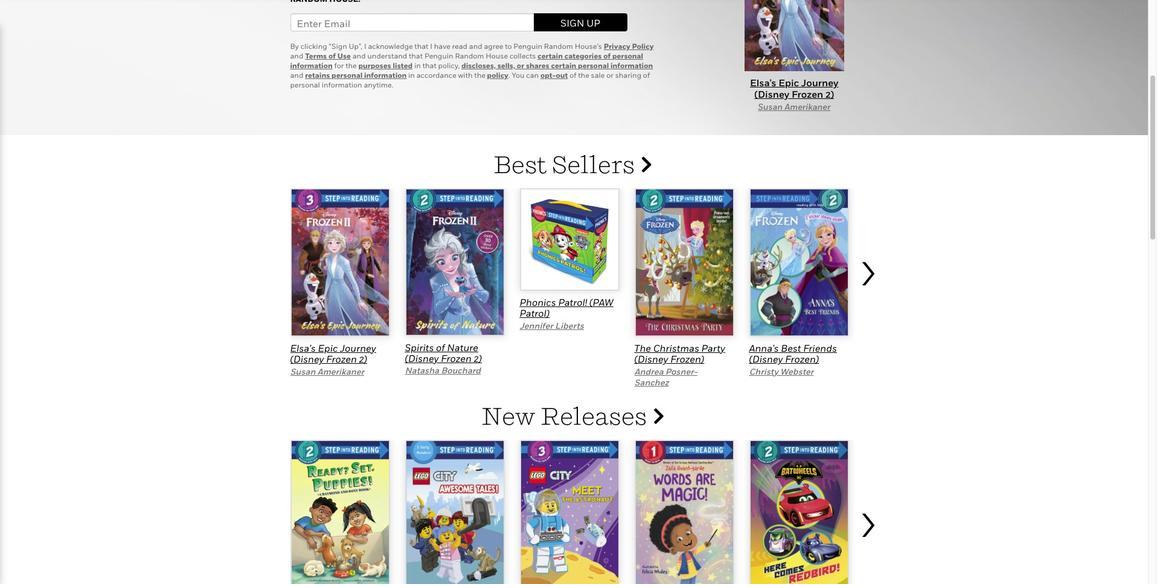 Task type: vqa. For each thing, say whether or not it's contained in the screenshot.


Task type: describe. For each thing, give the bounding box(es) containing it.
the for for
[[346, 61, 357, 70]]

Enter Email email field
[[290, 13, 534, 31]]

new
[[481, 402, 536, 431]]

that inside for the purposes listed in that policy, discloses, sells, or shares certain personal information and retains personal information in accordance with the policy . you can opt-out
[[423, 61, 437, 70]]

the christmas party (disney frozen) andrea posner- sanchez
[[634, 342, 725, 388]]

sale
[[591, 71, 605, 80]]

and inside for the purposes listed in that policy, discloses, sells, or shares certain personal information and retains personal information in accordance with the policy . you can opt-out
[[290, 71, 303, 80]]

up",
[[349, 42, 362, 51]]

christmas
[[653, 342, 699, 354]]

(disney for anna's best friends (disney frozen) christy webster
[[749, 353, 783, 366]]

friends
[[803, 342, 837, 354]]

discloses,
[[461, 61, 496, 70]]

of the sale or sharing of personal information anytime.
[[290, 71, 650, 89]]

certain categories of personal information
[[290, 51, 643, 70]]

information down purposes listed 'link'
[[364, 71, 407, 80]]

0 vertical spatial that
[[415, 42, 428, 51]]

best sellers link
[[493, 150, 652, 179]]

opt-
[[541, 71, 556, 80]]

anytime.
[[364, 80, 393, 89]]

phonics patrol! (paw patrol) image
[[520, 188, 619, 291]]

best inside "anna's best friends (disney frozen) christy webster"
[[781, 342, 801, 354]]

opt-out link
[[541, 71, 568, 80]]

frozen) for christmas
[[671, 353, 704, 366]]

sign
[[561, 17, 584, 29]]

0 vertical spatial penguin
[[514, 42, 542, 51]]

the
[[634, 342, 651, 354]]

information inside of the sale or sharing of personal information anytime.
[[322, 80, 362, 89]]

party
[[702, 342, 725, 354]]

bouchard
[[441, 366, 481, 376]]

frozen) for best
[[785, 353, 819, 366]]

categories
[[565, 51, 602, 60]]

ready? set. puppies! (raymond and roxy) image
[[290, 440, 390, 585]]

you
[[512, 71, 525, 80]]

new releases
[[481, 402, 652, 431]]

privacy policy link
[[604, 42, 654, 51]]

(paw
[[589, 296, 613, 309]]

2) for elsa's epic journey (disney frozen 2) susan amerikaner
[[359, 353, 367, 366]]

frozen for spirits of nature (disney frozen 2) natasha bouchard
[[441, 353, 472, 365]]

of inside certain categories of personal information
[[603, 51, 611, 60]]

by
[[290, 42, 299, 51]]

2) for spirits of nature (disney frozen 2) natasha bouchard
[[474, 353, 482, 365]]

certain inside for the purposes listed in that policy, discloses, sells, or shares certain personal information and retains personal information in accordance with the policy . you can opt-out
[[551, 61, 576, 70]]

of inside spirits of nature (disney frozen 2) natasha bouchard
[[436, 342, 445, 354]]

and down up",
[[353, 51, 366, 60]]

of right out
[[570, 71, 576, 80]]

to
[[505, 42, 512, 51]]

personal up sale
[[578, 61, 609, 70]]

spirits of nature (disney frozen 2) image
[[405, 188, 505, 336]]

amerikaner inside elsa's epic journey (disney frozen 2) susan amerikaner
[[317, 366, 364, 377]]

terms of use link
[[305, 51, 351, 60]]

christy webster link
[[749, 366, 814, 377]]

personal inside of the sale or sharing of personal information anytime.
[[290, 80, 320, 89]]

jennifer
[[520, 321, 553, 331]]

best sellers
[[493, 150, 640, 179]]

purposes
[[358, 61, 391, 70]]

susan amerikaner
[[758, 102, 831, 112]]

elsa's epic journey (disney frozen 2)
[[750, 77, 839, 100]]

anna's best friends (disney frozen) link
[[749, 342, 837, 366]]

out
[[556, 71, 568, 80]]

anna's
[[749, 342, 779, 354]]

nature
[[447, 342, 478, 354]]

words are magic! image
[[634, 440, 734, 585]]

by clicking "sign up", i acknowledge that i have read and agree to penguin random house's privacy policy and terms of use and understand that penguin random house collects
[[290, 42, 654, 60]]

new releases link
[[481, 402, 664, 431]]

discloses, sells, or shares certain personal information link
[[461, 61, 653, 70]]

policy,
[[438, 61, 460, 70]]

spirits of nature (disney frozen 2) link
[[405, 342, 482, 365]]

information inside certain categories of personal information
[[290, 61, 333, 70]]

(disney for spirits of nature (disney frozen 2) natasha bouchard
[[405, 353, 439, 365]]

0 horizontal spatial penguin
[[425, 51, 453, 60]]

have
[[434, 42, 450, 51]]

retains
[[305, 71, 330, 80]]

listed
[[393, 61, 413, 70]]

phonics patrol! (paw patrol) link
[[520, 296, 613, 320]]

1 horizontal spatial susan
[[758, 102, 783, 112]]

sharing
[[615, 71, 641, 80]]

jennifer liberts link
[[520, 321, 584, 331]]

policy
[[632, 42, 654, 51]]

and right read at the left top
[[469, 42, 482, 51]]

1 vertical spatial that
[[409, 51, 423, 60]]

anna's best friends (disney frozen) image
[[749, 188, 849, 337]]

elsa's for elsa's epic journey (disney frozen 2) susan amerikaner
[[290, 342, 316, 354]]

policy link
[[487, 71, 508, 80]]

use
[[337, 51, 351, 60]]

personal inside certain categories of personal information
[[612, 51, 643, 60]]



Task type: locate. For each thing, give the bounding box(es) containing it.
0 horizontal spatial amerikaner
[[317, 366, 364, 377]]

0 vertical spatial ›
[[858, 239, 878, 297]]

2) left spirits
[[359, 353, 367, 366]]

1 vertical spatial › link
[[858, 485, 882, 585]]

"sign
[[329, 42, 347, 51]]

or down collects
[[517, 61, 524, 70]]

of down "sign
[[329, 51, 336, 60]]

phonics patrol! (paw patrol) jennifer liberts
[[520, 296, 613, 331]]

the down discloses,
[[474, 71, 485, 80]]

certain inside certain categories of personal information
[[538, 51, 563, 60]]

sign up button
[[534, 13, 627, 31]]

read
[[452, 42, 467, 51]]

1 vertical spatial random
[[455, 51, 484, 60]]

1 vertical spatial journey
[[340, 342, 376, 354]]

sellers
[[552, 150, 635, 179]]

1 horizontal spatial journey
[[801, 77, 839, 89]]

or inside of the sale or sharing of personal information anytime.
[[607, 71, 614, 80]]

personal
[[612, 51, 643, 60], [578, 61, 609, 70], [332, 71, 363, 80], [290, 80, 320, 89]]

2 › link from the top
[[858, 485, 882, 585]]

the christmas party (disney frozen) image
[[634, 188, 734, 337]]

retains personal information link
[[305, 71, 407, 80]]

1 horizontal spatial frozen
[[441, 353, 472, 365]]

personal down privacy policy link
[[612, 51, 643, 60]]

1 i from the left
[[364, 42, 366, 51]]

1 vertical spatial or
[[607, 71, 614, 80]]

(disney inside elsa's epic journey (disney frozen 2) susan amerikaner
[[290, 353, 324, 366]]

2) up bouchard
[[474, 353, 482, 365]]

0 horizontal spatial susan amerikaner link
[[290, 366, 364, 377]]

awesome tales! (lego city) image
[[405, 440, 505, 585]]

1 frozen) from the left
[[671, 353, 704, 366]]

susan inside elsa's epic journey (disney frozen 2) susan amerikaner
[[290, 366, 315, 377]]

penguin up collects
[[514, 42, 542, 51]]

random up discloses, sells, or shares certain personal information link
[[544, 42, 573, 51]]

0 vertical spatial or
[[517, 61, 524, 70]]

1 horizontal spatial 2)
[[474, 353, 482, 365]]

journey for elsa's epic journey (disney frozen 2) susan amerikaner
[[340, 342, 376, 354]]

0 vertical spatial elsa's
[[750, 77, 776, 89]]

(disney inside the christmas party (disney frozen) andrea posner- sanchez
[[634, 353, 668, 366]]

penguin
[[514, 42, 542, 51], [425, 51, 453, 60]]

› link for best sellers
[[858, 233, 882, 388]]

› link for new releases
[[858, 485, 882, 585]]

with
[[458, 71, 473, 80]]

and left retains
[[290, 71, 303, 80]]

0 horizontal spatial elsa's epic journey (disney frozen 2) link
[[290, 342, 376, 366]]

1 vertical spatial elsa's epic journey (disney frozen 2) link
[[290, 342, 376, 366]]

elsa's inside elsa's epic journey (disney frozen 2) susan amerikaner
[[290, 342, 316, 354]]

1 vertical spatial epic
[[318, 342, 338, 354]]

i left the have
[[430, 42, 432, 51]]

journey inside elsa's epic journey (disney frozen 2) susan amerikaner
[[340, 342, 376, 354]]

1 › link from the top
[[858, 233, 882, 388]]

personal down for
[[332, 71, 363, 80]]

journey inside elsa's epic journey (disney frozen 2)
[[801, 77, 839, 89]]

for the purposes listed in that policy, discloses, sells, or shares certain personal information and retains personal information in accordance with the policy . you can opt-out
[[290, 61, 653, 80]]

christy
[[749, 366, 778, 377]]

2 horizontal spatial frozen
[[792, 88, 823, 100]]

2 i from the left
[[430, 42, 432, 51]]

epic inside elsa's epic journey (disney frozen 2) susan amerikaner
[[318, 342, 338, 354]]

0 horizontal spatial susan
[[290, 366, 315, 377]]

frozen for elsa's epic journey (disney frozen 2)
[[792, 88, 823, 100]]

2 vertical spatial that
[[423, 61, 437, 70]]

in down "listed"
[[408, 71, 415, 80]]

elsa's epic journey (disney frozen 2) susan amerikaner
[[290, 342, 376, 377]]

journey
[[801, 77, 839, 89], [340, 342, 376, 354]]

2 horizontal spatial 2)
[[826, 88, 834, 100]]

information
[[290, 61, 333, 70], [611, 61, 653, 70], [364, 71, 407, 80], [322, 80, 362, 89]]

1 horizontal spatial epic
[[779, 77, 799, 89]]

spirits of nature (disney frozen 2) natasha bouchard
[[405, 342, 482, 376]]

2 › from the top
[[858, 491, 878, 548]]

1 vertical spatial certain
[[551, 61, 576, 70]]

1 vertical spatial susan amerikaner link
[[290, 366, 364, 377]]

.
[[508, 71, 510, 80]]

2) up the susan amerikaner
[[826, 88, 834, 100]]

of inside the by clicking "sign up", i acknowledge that i have read and agree to penguin random house's privacy policy and terms of use and understand that penguin random house collects
[[329, 51, 336, 60]]

up
[[587, 17, 600, 29]]

0 vertical spatial susan amerikaner link
[[758, 102, 831, 112]]

the left sale
[[578, 71, 589, 80]]

patrol!
[[558, 296, 587, 309]]

and
[[469, 42, 482, 51], [290, 51, 303, 60], [353, 51, 366, 60], [290, 71, 303, 80]]

0 horizontal spatial journey
[[340, 342, 376, 354]]

elsa's epic journey (disney frozen 2) link
[[744, 0, 844, 101], [290, 342, 376, 366]]

1 horizontal spatial random
[[544, 42, 573, 51]]

natasha
[[405, 366, 439, 376]]

1 vertical spatial penguin
[[425, 51, 453, 60]]

0 vertical spatial susan
[[758, 102, 783, 112]]

1 vertical spatial amerikaner
[[317, 366, 364, 377]]

policy
[[487, 71, 508, 80]]

frozen inside elsa's epic journey (disney frozen 2) susan amerikaner
[[326, 353, 357, 366]]

(disney for elsa's epic journey (disney frozen 2)
[[755, 88, 790, 100]]

or right sale
[[607, 71, 614, 80]]

terms
[[305, 51, 327, 60]]

in right "listed"
[[414, 61, 421, 70]]

1 horizontal spatial elsa's
[[750, 77, 776, 89]]

sanchez
[[634, 377, 669, 388]]

epic for elsa's epic journey (disney frozen 2)
[[779, 77, 799, 89]]

1 horizontal spatial susan amerikaner link
[[758, 102, 831, 112]]

2)
[[826, 88, 834, 100], [474, 353, 482, 365], [359, 353, 367, 366]]

1 › from the top
[[858, 239, 878, 297]]

0 horizontal spatial frozen)
[[671, 353, 704, 366]]

privacy
[[604, 42, 630, 51]]

random up discloses,
[[455, 51, 484, 60]]

the up retains personal information link
[[346, 61, 357, 70]]

patrol)
[[520, 308, 550, 320]]

›
[[858, 239, 878, 297], [858, 491, 878, 548]]

frozen inside elsa's epic journey (disney frozen 2)
[[792, 88, 823, 100]]

0 horizontal spatial random
[[455, 51, 484, 60]]

certain up discloses, sells, or shares certain personal information link
[[538, 51, 563, 60]]

0 vertical spatial random
[[544, 42, 573, 51]]

0 horizontal spatial epic
[[318, 342, 338, 354]]

1 vertical spatial elsa's
[[290, 342, 316, 354]]

0 vertical spatial best
[[493, 150, 547, 179]]

here comes redbird! (dc batman: batwheels) image
[[749, 440, 849, 585]]

that up accordance
[[423, 61, 437, 70]]

i
[[364, 42, 366, 51], [430, 42, 432, 51]]

0 horizontal spatial elsa's
[[290, 342, 316, 354]]

collects
[[510, 51, 536, 60]]

0 horizontal spatial 2)
[[359, 353, 367, 366]]

can
[[526, 71, 539, 80]]

1 horizontal spatial elsa's epic journey (disney frozen 2) link
[[744, 0, 844, 101]]

frozen) up webster
[[785, 353, 819, 366]]

shares
[[526, 61, 549, 70]]

susan amerikaner link
[[758, 102, 831, 112], [290, 366, 364, 377]]

clicking
[[301, 42, 327, 51]]

frozen inside spirits of nature (disney frozen 2) natasha bouchard
[[441, 353, 472, 365]]

1 horizontal spatial penguin
[[514, 42, 542, 51]]

information up sharing
[[611, 61, 653, 70]]

(disney inside "anna's best friends (disney frozen) christy webster"
[[749, 353, 783, 366]]

frozen for elsa's epic journey (disney frozen 2) susan amerikaner
[[326, 353, 357, 366]]

1 horizontal spatial best
[[781, 342, 801, 354]]

0 vertical spatial elsa's epic journey (disney frozen 2) link
[[744, 0, 844, 101]]

› link
[[858, 233, 882, 388], [858, 485, 882, 585]]

webster
[[780, 366, 814, 377]]

0 vertical spatial epic
[[779, 77, 799, 89]]

accordance
[[417, 71, 456, 80]]

2) inside elsa's epic journey (disney frozen 2) susan amerikaner
[[359, 353, 367, 366]]

i right up",
[[364, 42, 366, 51]]

certain
[[538, 51, 563, 60], [551, 61, 576, 70]]

epic inside elsa's epic journey (disney frozen 2)
[[779, 77, 799, 89]]

epic
[[779, 77, 799, 89], [318, 342, 338, 354]]

frozen) up the posner- at the right bottom
[[671, 353, 704, 366]]

1 horizontal spatial i
[[430, 42, 432, 51]]

certain up out
[[551, 61, 576, 70]]

purposes listed link
[[358, 61, 413, 70]]

(disney for elsa's epic journey (disney frozen 2) susan amerikaner
[[290, 353, 324, 366]]

agree
[[484, 42, 503, 51]]

spirits
[[405, 342, 434, 354]]

2 horizontal spatial the
[[578, 71, 589, 80]]

that
[[415, 42, 428, 51], [409, 51, 423, 60], [423, 61, 437, 70]]

information down retains personal information link
[[322, 80, 362, 89]]

0 horizontal spatial frozen
[[326, 353, 357, 366]]

house
[[486, 51, 508, 60]]

that left the have
[[415, 42, 428, 51]]

1 horizontal spatial or
[[607, 71, 614, 80]]

certain categories of personal information link
[[290, 51, 643, 70]]

0 vertical spatial amerikaner
[[785, 102, 831, 112]]

1 horizontal spatial amerikaner
[[785, 102, 831, 112]]

or
[[517, 61, 524, 70], [607, 71, 614, 80]]

natasha bouchard link
[[405, 366, 481, 376]]

elsa's for elsa's epic journey (disney frozen 2)
[[750, 77, 776, 89]]

of right spirits
[[436, 342, 445, 354]]

2) for elsa's epic journey (disney frozen 2)
[[826, 88, 834, 100]]

1 horizontal spatial the
[[474, 71, 485, 80]]

sells,
[[497, 61, 515, 70]]

the christmas party (disney frozen) link
[[634, 342, 725, 366]]

1 vertical spatial best
[[781, 342, 801, 354]]

(disney inside spirits of nature (disney frozen 2) natasha bouchard
[[405, 353, 439, 365]]

phonics
[[520, 296, 556, 309]]

anna's best friends (disney frozen) christy webster
[[749, 342, 837, 377]]

of
[[329, 51, 336, 60], [603, 51, 611, 60], [570, 71, 576, 80], [643, 71, 650, 80], [436, 342, 445, 354]]

the for of
[[578, 71, 589, 80]]

0 horizontal spatial or
[[517, 61, 524, 70]]

the inside of the sale or sharing of personal information anytime.
[[578, 71, 589, 80]]

information down terms
[[290, 61, 333, 70]]

1 horizontal spatial frozen)
[[785, 353, 819, 366]]

in
[[414, 61, 421, 70], [408, 71, 415, 80]]

0 vertical spatial › link
[[858, 233, 882, 388]]

that up "listed"
[[409, 51, 423, 60]]

penguin down the have
[[425, 51, 453, 60]]

of right sharing
[[643, 71, 650, 80]]

1 vertical spatial in
[[408, 71, 415, 80]]

0 horizontal spatial i
[[364, 42, 366, 51]]

0 horizontal spatial best
[[493, 150, 547, 179]]

(disney inside elsa's epic journey (disney frozen 2)
[[755, 88, 790, 100]]

› for new releases
[[858, 491, 878, 548]]

0 vertical spatial journey
[[801, 77, 839, 89]]

(disney for the christmas party (disney frozen) andrea posner- sanchez
[[634, 353, 668, 366]]

elsa's inside elsa's epic journey (disney frozen 2)
[[750, 77, 776, 89]]

acknowledge
[[368, 42, 413, 51]]

sign up
[[561, 17, 600, 29]]

2) inside elsa's epic journey (disney frozen 2)
[[826, 88, 834, 100]]

frozen)
[[671, 353, 704, 366], [785, 353, 819, 366]]

releases
[[540, 402, 647, 431]]

for
[[334, 61, 344, 70]]

random
[[544, 42, 573, 51], [455, 51, 484, 60]]

of down privacy
[[603, 51, 611, 60]]

1 vertical spatial susan
[[290, 366, 315, 377]]

the
[[346, 61, 357, 70], [474, 71, 485, 80], [578, 71, 589, 80]]

personal down retains
[[290, 80, 320, 89]]

meet the astronaut (lego city) image
[[520, 440, 619, 585]]

1 vertical spatial ›
[[858, 491, 878, 548]]

journey for elsa's epic journey (disney frozen 2)
[[801, 77, 839, 89]]

0 horizontal spatial the
[[346, 61, 357, 70]]

or inside for the purposes listed in that policy, discloses, sells, or shares certain personal information and retains personal information in accordance with the policy . you can opt-out
[[517, 61, 524, 70]]

andrea
[[634, 366, 663, 377]]

and down "by"
[[290, 51, 303, 60]]

2) inside spirits of nature (disney frozen 2) natasha bouchard
[[474, 353, 482, 365]]

posner-
[[665, 366, 698, 377]]

frozen) inside the christmas party (disney frozen) andrea posner- sanchez
[[671, 353, 704, 366]]

best
[[493, 150, 547, 179], [781, 342, 801, 354]]

elsa's epic journey (disney frozen 2) image
[[290, 188, 390, 337]]

› for best sellers
[[858, 239, 878, 297]]

understand
[[367, 51, 407, 60]]

2 frozen) from the left
[[785, 353, 819, 366]]

liberts
[[555, 321, 584, 331]]

0 vertical spatial in
[[414, 61, 421, 70]]

andrea posner- sanchez link
[[634, 366, 698, 388]]

frozen) inside "anna's best friends (disney frozen) christy webster"
[[785, 353, 819, 366]]

house's
[[575, 42, 602, 51]]

epic for elsa's epic journey (disney frozen 2) susan amerikaner
[[318, 342, 338, 354]]

0 vertical spatial certain
[[538, 51, 563, 60]]



